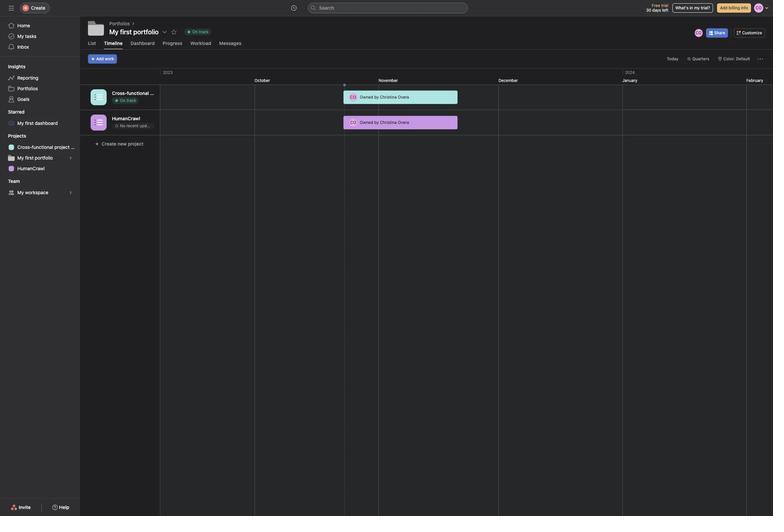 Task type: describe. For each thing, give the bounding box(es) containing it.
goals
[[17, 96, 30, 102]]

add to starred image
[[171, 29, 177, 35]]

cross-functional project plan link
[[4, 142, 80, 153]]

my workspace link
[[4, 187, 76, 198]]

humancrawl link
[[4, 163, 76, 174]]

customize
[[742, 30, 762, 35]]

no recent updates
[[120, 123, 155, 128]]

search
[[319, 5, 334, 11]]

my tasks
[[17, 33, 36, 39]]

today
[[667, 56, 678, 61]]

color:
[[723, 56, 735, 61]]

2023
[[163, 70, 173, 75]]

timeline
[[104, 40, 123, 46]]

0 vertical spatial cross-functional project plan
[[112, 90, 176, 96]]

left
[[662, 8, 668, 13]]

free
[[652, 3, 660, 8]]

add work
[[96, 56, 114, 61]]

1 by from the top
[[374, 95, 379, 100]]

2 by from the top
[[374, 120, 379, 125]]

quarters button
[[684, 54, 712, 64]]

1 vertical spatial track
[[126, 98, 136, 103]]

list image
[[95, 93, 103, 101]]

track inside dropdown button
[[199, 29, 208, 34]]

what's in my trial?
[[675, 5, 710, 10]]

help button
[[48, 501, 74, 513]]

default
[[736, 56, 750, 61]]

goals link
[[4, 94, 76, 105]]

work
[[105, 56, 114, 61]]

home
[[17, 23, 30, 28]]

invite
[[19, 504, 31, 510]]

dashboard link
[[131, 40, 155, 49]]

2023 august
[[11, 70, 173, 83]]

workload link
[[190, 40, 211, 49]]

2024
[[625, 70, 635, 75]]

teams element
[[0, 175, 80, 199]]

create for create new project
[[102, 141, 116, 147]]

see details, my first portfolio image
[[69, 156, 73, 160]]

2 vertical spatial co
[[350, 120, 356, 125]]

add work button
[[88, 54, 117, 64]]

inbox link
[[4, 42, 76, 52]]

global element
[[0, 16, 80, 56]]

starred
[[8, 109, 24, 115]]

2024 january
[[622, 70, 637, 83]]

2 christina from the top
[[380, 120, 397, 125]]

create new project button
[[91, 138, 148, 150]]

history image
[[291, 5, 297, 11]]

no
[[120, 123, 125, 128]]

1 christina from the top
[[380, 95, 397, 100]]

team button
[[0, 178, 20, 185]]

add billing info button
[[717, 3, 751, 13]]

progress link
[[163, 40, 182, 49]]

inbox
[[17, 44, 29, 50]]

color: default button
[[715, 54, 753, 64]]

help
[[59, 504, 69, 510]]

quarters
[[692, 56, 709, 61]]

what's in my trial? button
[[672, 3, 713, 13]]

info
[[741, 5, 748, 10]]

1 owned by christina overa from the top
[[360, 95, 409, 100]]

first for dashboard
[[25, 120, 34, 126]]

0 vertical spatial co
[[696, 30, 702, 35]]

project for cross-functional project plan link
[[54, 144, 70, 150]]

my for my first dashboard
[[17, 120, 24, 126]]

0 vertical spatial humancrawl
[[112, 116, 140, 121]]

my first portfolio link
[[4, 153, 76, 163]]

share button
[[706, 28, 728, 37]]

reporting link
[[4, 73, 76, 83]]

0 vertical spatial portfolios
[[109, 21, 130, 26]]

first for portfolio
[[25, 155, 34, 161]]

my workspace
[[17, 190, 48, 195]]

tasks
[[25, 33, 36, 39]]

list link
[[88, 40, 96, 49]]

color: default
[[723, 56, 750, 61]]

share
[[714, 30, 725, 35]]

0 horizontal spatial portfolios link
[[4, 83, 76, 94]]

project for create new project button
[[128, 141, 143, 147]]

0 horizontal spatial on track
[[120, 98, 136, 103]]

messages link
[[219, 40, 241, 49]]

workspace
[[25, 190, 48, 195]]

my for my workspace
[[17, 190, 24, 195]]

my for my first portfolio
[[109, 28, 118, 36]]

updates
[[140, 123, 155, 128]]

recent
[[126, 123, 138, 128]]

on inside dropdown button
[[192, 29, 198, 34]]

functional inside projects "element"
[[32, 144, 53, 150]]

days
[[652, 8, 661, 13]]

starred element
[[0, 106, 80, 130]]

projects
[[8, 133, 26, 139]]

insights
[[8, 64, 25, 69]]

trial?
[[701, 5, 710, 10]]

my first portfolio
[[17, 155, 53, 161]]

humancrawl inside the humancrawl link
[[17, 166, 45, 171]]

cross- inside cross-functional project plan link
[[17, 144, 32, 150]]

free trial 30 days left
[[646, 3, 668, 13]]

list
[[88, 40, 96, 46]]



Task type: locate. For each thing, give the bounding box(es) containing it.
track up workload
[[199, 29, 208, 34]]

create left the new
[[102, 141, 116, 147]]

create up home 'link' on the left of page
[[31, 5, 45, 11]]

1 horizontal spatial project
[[128, 141, 143, 147]]

1 horizontal spatial on
[[192, 29, 198, 34]]

0 horizontal spatial create
[[31, 5, 45, 11]]

project up see details, my first portfolio icon
[[54, 144, 70, 150]]

today button
[[664, 54, 681, 64]]

insights button
[[0, 63, 25, 70]]

0 vertical spatial portfolios link
[[109, 20, 130, 27]]

my for my tasks
[[17, 33, 24, 39]]

projects button
[[0, 133, 26, 139]]

workload
[[190, 40, 211, 46]]

list image
[[95, 118, 103, 126]]

first inside my first portfolio link
[[25, 155, 34, 161]]

1 horizontal spatial plan
[[167, 90, 176, 96]]

1 vertical spatial cross-functional project plan
[[17, 144, 80, 150]]

add for add billing info
[[720, 5, 728, 10]]

cross-functional project plan up portfolio on the top
[[17, 144, 80, 150]]

add inside button
[[720, 5, 728, 10]]

project down 2023
[[150, 90, 166, 96]]

my inside global element
[[17, 33, 24, 39]]

cross- right list icon
[[112, 90, 127, 96]]

1 horizontal spatial on track
[[192, 29, 208, 34]]

0 horizontal spatial project
[[54, 144, 70, 150]]

my
[[109, 28, 118, 36], [17, 33, 24, 39], [17, 120, 24, 126], [17, 155, 24, 161], [17, 190, 24, 195]]

0 vertical spatial owned
[[360, 95, 373, 100]]

1 vertical spatial portfolios
[[17, 86, 38, 91]]

1 overa from the top
[[398, 95, 409, 100]]

my first portfolio
[[109, 28, 159, 36]]

1 vertical spatial owned by christina overa
[[360, 120, 409, 125]]

create new project
[[102, 141, 143, 147]]

plan
[[167, 90, 176, 96], [71, 144, 80, 150]]

new
[[118, 141, 127, 147]]

billing
[[729, 5, 740, 10]]

0 vertical spatial by
[[374, 95, 379, 100]]

dashboard
[[131, 40, 155, 46]]

1 horizontal spatial add
[[720, 5, 728, 10]]

1 owned from the top
[[360, 95, 373, 100]]

reporting
[[17, 75, 38, 81]]

home link
[[4, 20, 76, 31]]

2 first from the top
[[25, 155, 34, 161]]

1 vertical spatial plan
[[71, 144, 80, 150]]

starred button
[[0, 109, 24, 115]]

2 owned by christina overa from the top
[[360, 120, 409, 125]]

by
[[374, 95, 379, 100], [374, 120, 379, 125]]

1 vertical spatial functional
[[32, 144, 53, 150]]

0 vertical spatial functional
[[127, 90, 149, 96]]

project inside "element"
[[54, 144, 70, 150]]

my down starred
[[17, 120, 24, 126]]

0 vertical spatial track
[[199, 29, 208, 34]]

team
[[8, 178, 20, 184]]

1 horizontal spatial humancrawl
[[112, 116, 140, 121]]

on up workload
[[192, 29, 198, 34]]

add left work at left top
[[96, 56, 104, 61]]

0 vertical spatial on
[[192, 29, 198, 34]]

on track button
[[181, 27, 214, 37]]

see details, my workspace image
[[69, 191, 73, 195]]

my up the humancrawl link
[[17, 155, 24, 161]]

0 vertical spatial owned by christina overa
[[360, 95, 409, 100]]

plan down 2023
[[167, 90, 176, 96]]

my inside the teams element
[[17, 190, 24, 195]]

add inside button
[[96, 56, 104, 61]]

my first dashboard link
[[4, 118, 76, 129]]

more actions image
[[758, 56, 763, 62]]

add billing info
[[720, 5, 748, 10]]

0 horizontal spatial plan
[[71, 144, 80, 150]]

0 horizontal spatial portfolios
[[17, 86, 38, 91]]

december
[[498, 78, 518, 83]]

christina
[[380, 95, 397, 100], [380, 120, 397, 125]]

create inside button
[[102, 141, 116, 147]]

february
[[746, 78, 763, 83]]

my inside projects "element"
[[17, 155, 24, 161]]

30
[[646, 8, 651, 13]]

hide sidebar image
[[9, 5, 14, 11]]

invite button
[[6, 501, 35, 513]]

cross-functional project plan inside projects "element"
[[17, 144, 80, 150]]

1 vertical spatial overa
[[398, 120, 409, 125]]

0 horizontal spatial add
[[96, 56, 104, 61]]

first portfolio
[[120, 28, 159, 36]]

on track up recent
[[120, 98, 136, 103]]

1 vertical spatial portfolios link
[[4, 83, 76, 94]]

1 first from the top
[[25, 120, 34, 126]]

functional up portfolio on the top
[[32, 144, 53, 150]]

0 horizontal spatial functional
[[32, 144, 53, 150]]

2 overa from the top
[[398, 120, 409, 125]]

in
[[690, 5, 693, 10]]

add
[[720, 5, 728, 10], [96, 56, 104, 61]]

0 horizontal spatial track
[[126, 98, 136, 103]]

0 vertical spatial add
[[720, 5, 728, 10]]

dashboard
[[35, 120, 58, 126]]

0 vertical spatial on track
[[192, 29, 208, 34]]

1 horizontal spatial portfolios link
[[109, 20, 130, 27]]

cross-functional project plan down 2023
[[112, 90, 176, 96]]

customize button
[[734, 28, 765, 37]]

first left portfolio on the top
[[25, 155, 34, 161]]

create inside popup button
[[31, 5, 45, 11]]

1 vertical spatial by
[[374, 120, 379, 125]]

1 vertical spatial first
[[25, 155, 34, 161]]

portfolios link down reporting at the left
[[4, 83, 76, 94]]

cross-functional project plan
[[112, 90, 176, 96], [17, 144, 80, 150]]

1 vertical spatial create
[[102, 141, 116, 147]]

cross- down projects
[[17, 144, 32, 150]]

functional
[[127, 90, 149, 96], [32, 144, 53, 150]]

project inside button
[[128, 141, 143, 147]]

my up timeline at left top
[[109, 28, 118, 36]]

0 vertical spatial plan
[[167, 90, 176, 96]]

october
[[255, 78, 270, 83]]

portfolios down reporting at the left
[[17, 86, 38, 91]]

0 horizontal spatial on
[[120, 98, 125, 103]]

november
[[379, 78, 398, 83]]

show options image
[[162, 29, 167, 35]]

1 horizontal spatial cross-
[[112, 90, 127, 96]]

1 vertical spatial cross-
[[17, 144, 32, 150]]

first
[[25, 120, 34, 126], [25, 155, 34, 161]]

what's
[[675, 5, 689, 10]]

timeline link
[[104, 40, 123, 49]]

search list box
[[308, 3, 468, 13]]

create
[[31, 5, 45, 11], [102, 141, 116, 147]]

plan inside projects "element"
[[71, 144, 80, 150]]

1 vertical spatial humancrawl
[[17, 166, 45, 171]]

track up recent
[[126, 98, 136, 103]]

1 vertical spatial add
[[96, 56, 104, 61]]

trial
[[661, 3, 668, 8]]

create button
[[20, 3, 50, 13]]

my left tasks
[[17, 33, 24, 39]]

1 vertical spatial christina
[[380, 120, 397, 125]]

overa
[[398, 95, 409, 100], [398, 120, 409, 125]]

0 horizontal spatial cross-
[[17, 144, 32, 150]]

january
[[622, 78, 637, 83]]

my down team on the top left
[[17, 190, 24, 195]]

0 vertical spatial christina
[[380, 95, 397, 100]]

my tasks link
[[4, 31, 76, 42]]

co
[[696, 30, 702, 35], [350, 95, 356, 100], [350, 120, 356, 125]]

humancrawl
[[112, 116, 140, 121], [17, 166, 45, 171]]

cross-
[[112, 90, 127, 96], [17, 144, 32, 150]]

0 horizontal spatial cross-functional project plan
[[17, 144, 80, 150]]

portfolios link up the my first portfolio
[[109, 20, 130, 27]]

1 vertical spatial on
[[120, 98, 125, 103]]

1 horizontal spatial track
[[199, 29, 208, 34]]

portfolio
[[35, 155, 53, 161]]

my first dashboard
[[17, 120, 58, 126]]

0 vertical spatial first
[[25, 120, 34, 126]]

create for create
[[31, 5, 45, 11]]

1 horizontal spatial cross-functional project plan
[[112, 90, 176, 96]]

insights element
[[0, 61, 80, 106]]

0 vertical spatial overa
[[398, 95, 409, 100]]

search button
[[308, 3, 468, 13]]

0 vertical spatial cross-
[[112, 90, 127, 96]]

progress
[[163, 40, 182, 46]]

add for add work
[[96, 56, 104, 61]]

humancrawl down my first portfolio
[[17, 166, 45, 171]]

portfolios up the my first portfolio
[[109, 21, 130, 26]]

1 vertical spatial co
[[350, 95, 356, 100]]

my for my first portfolio
[[17, 155, 24, 161]]

1 horizontal spatial portfolios
[[109, 21, 130, 26]]

first left the dashboard
[[25, 120, 34, 126]]

on right list icon
[[120, 98, 125, 103]]

plan up see details, my first portfolio icon
[[71, 144, 80, 150]]

functional up 'no recent updates'
[[127, 90, 149, 96]]

my
[[694, 5, 700, 10]]

1 horizontal spatial create
[[102, 141, 116, 147]]

projects element
[[0, 130, 80, 175]]

owned
[[360, 95, 373, 100], [360, 120, 373, 125]]

1 horizontal spatial functional
[[127, 90, 149, 96]]

on track inside dropdown button
[[192, 29, 208, 34]]

on track up workload
[[192, 29, 208, 34]]

2 horizontal spatial project
[[150, 90, 166, 96]]

1 vertical spatial on track
[[120, 98, 136, 103]]

portfolios inside insights element
[[17, 86, 38, 91]]

add left the billing
[[720, 5, 728, 10]]

0 vertical spatial create
[[31, 5, 45, 11]]

humancrawl up no
[[112, 116, 140, 121]]

on track
[[192, 29, 208, 34], [120, 98, 136, 103]]

first inside the my first dashboard link
[[25, 120, 34, 126]]

2 owned from the top
[[360, 120, 373, 125]]

my inside starred element
[[17, 120, 24, 126]]

project right the new
[[128, 141, 143, 147]]

1 vertical spatial owned
[[360, 120, 373, 125]]

on
[[192, 29, 198, 34], [120, 98, 125, 103]]

0 horizontal spatial humancrawl
[[17, 166, 45, 171]]

august
[[11, 78, 24, 83]]

messages
[[219, 40, 241, 46]]



Task type: vqa. For each thing, say whether or not it's contained in the screenshot.
4th Add task…
no



